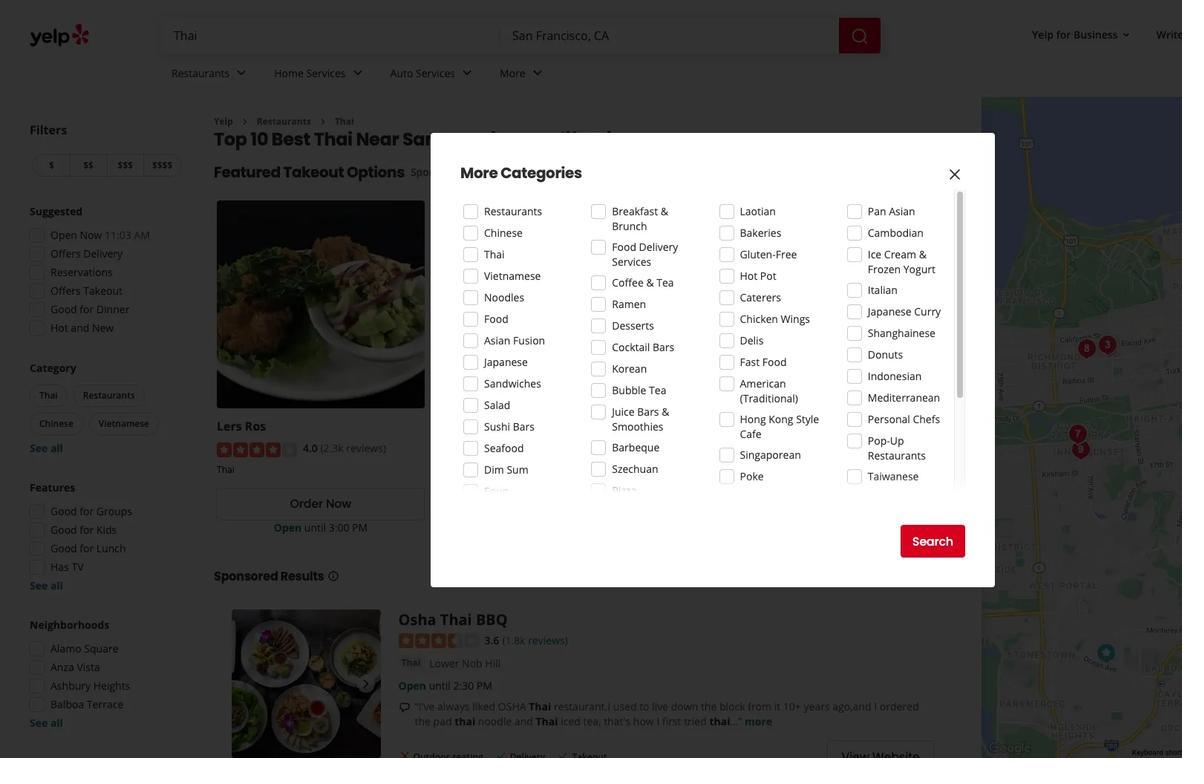 Task type: vqa. For each thing, say whether or not it's contained in the screenshot.
Thai's 16 chevron right v2 ICON
yes



Task type: locate. For each thing, give the bounding box(es) containing it.
delivery inside food delivery services
[[639, 240, 678, 254]]

thai
[[335, 115, 354, 128], [314, 127, 353, 152], [484, 247, 505, 261], [39, 389, 58, 402], [690, 418, 715, 435], [217, 463, 234, 476], [656, 463, 674, 476], [440, 609, 472, 630], [401, 657, 421, 669], [529, 700, 551, 714], [536, 715, 558, 729]]

hot left pot
[[740, 269, 758, 283]]

1 horizontal spatial thai button
[[398, 656, 424, 671]]

0 vertical spatial asian
[[889, 204, 915, 218]]

bbq
[[718, 418, 744, 435], [476, 609, 508, 630]]

0 vertical spatial open
[[51, 228, 77, 242]]

0 horizontal spatial (1.8k
[[502, 633, 526, 647]]

1 horizontal spatial food
[[612, 240, 636, 254]]

services for home services
[[306, 66, 346, 80]]

1 vertical spatial 3.6
[[485, 633, 499, 647]]

i right the ago,and
[[874, 700, 877, 714]]

osha thai bbq up "3.6" link
[[398, 609, 508, 630]]

now
[[80, 228, 102, 242], [326, 495, 352, 513]]

1 see all from the top
[[30, 441, 63, 455]]

0 horizontal spatial services
[[306, 66, 346, 80]]

1 vertical spatial and
[[515, 715, 533, 729]]

more
[[745, 715, 772, 729]]

juice
[[612, 405, 635, 419]]

bbq down (traditional)
[[718, 418, 744, 435]]

bars right cocktail at the right top of page
[[653, 340, 675, 354]]

16 chevron right v2 image
[[317, 116, 329, 128]]

all down the has
[[50, 579, 63, 593]]

& for coffee & tea
[[646, 276, 654, 290]]

japanese up sandwiches
[[484, 355, 528, 369]]

2 all from the top
[[50, 579, 63, 593]]

for
[[1057, 27, 1071, 41], [80, 302, 94, 316], [80, 504, 94, 518], [80, 523, 94, 537], [80, 541, 94, 556]]

restaurants inside the "business categories" "element"
[[172, 66, 230, 80]]

vista
[[77, 660, 100, 674]]

see all button down chinese button
[[30, 441, 63, 455]]

2 vertical spatial open
[[398, 679, 426, 693]]

services up the coffee
[[612, 255, 652, 269]]

more down francisco,
[[460, 163, 498, 183]]

yelp left 16 chevron right v2 image
[[214, 115, 233, 128]]

0 horizontal spatial and
[[71, 321, 89, 335]]

and down osha
[[515, 715, 533, 729]]

1 see all button from the top
[[30, 441, 63, 455]]

restaurants down more categories
[[484, 204, 542, 218]]

1 horizontal spatial pm
[[477, 679, 492, 693]]

personal chefs
[[868, 412, 940, 426]]

singaporean
[[740, 448, 801, 462]]

see all
[[30, 441, 63, 455], [30, 579, 63, 593], [30, 716, 63, 730]]

bars up 3.9
[[513, 420, 535, 434]]

japanese for japanese
[[484, 355, 528, 369]]

desserts
[[612, 319, 654, 333]]

thai down barbeque
[[656, 463, 674, 476]]

thai down always
[[455, 715, 475, 729]]

0 vertical spatial offers
[[51, 247, 81, 261]]

all down chinese button
[[50, 441, 63, 455]]

2 vertical spatial see all
[[30, 716, 63, 730]]

chinese inside button
[[39, 417, 73, 430]]

for inside button
[[1057, 27, 1071, 41]]

asian up cambodian
[[889, 204, 915, 218]]

0 vertical spatial bbq
[[718, 418, 744, 435]]

& for arts & entertainment
[[890, 491, 898, 505]]

0 horizontal spatial 16 checkmark v2 image
[[495, 750, 507, 758]]

1 vertical spatial pm
[[477, 679, 492, 693]]

until down lower
[[429, 679, 451, 693]]

restaurants link
[[160, 53, 262, 97], [257, 115, 311, 128]]

see all button down the has
[[30, 579, 63, 593]]

osha up lower
[[398, 609, 436, 630]]

bbq for the bottommost osha thai bbq link
[[476, 609, 508, 630]]

1 vertical spatial see all button
[[30, 579, 63, 593]]

1 horizontal spatial vietnamese
[[484, 269, 541, 283]]

services right auto
[[416, 66, 455, 80]]

$$$ button
[[107, 154, 144, 177]]

0 vertical spatial now
[[80, 228, 102, 242]]

3 see from the top
[[30, 716, 48, 730]]

2 vertical spatial see
[[30, 716, 48, 730]]

more for more categories
[[460, 163, 498, 183]]

bars for juice
[[637, 405, 659, 419]]

2 good from the top
[[51, 504, 77, 518]]

16 info v2 image
[[327, 570, 339, 582]]

bars inside juice bars & smoothies
[[637, 405, 659, 419]]

all down balboa
[[50, 716, 63, 730]]

osha up barbeque
[[656, 418, 687, 435]]

for left business
[[1057, 27, 1071, 41]]

champa garden image
[[1092, 639, 1122, 668]]

thai link right 16 chevron right v2 icon
[[335, 115, 354, 128]]

(998
[[540, 441, 561, 455]]

block
[[720, 700, 745, 714]]

"i've
[[415, 700, 435, 714]]

0 vertical spatial more
[[500, 66, 526, 80]]

thai left iced
[[536, 715, 558, 729]]

1 horizontal spatial 24 chevron down v2 image
[[458, 64, 476, 82]]

osha thai bbq for topmost osha thai bbq link
[[656, 418, 744, 435]]

3 all from the top
[[50, 716, 63, 730]]

0 horizontal spatial hot
[[51, 321, 68, 335]]

food inside food delivery services
[[612, 240, 636, 254]]

thai inside more categories dialog
[[484, 247, 505, 261]]

for for dinner
[[80, 302, 94, 316]]

thai inside group
[[39, 389, 58, 402]]

see
[[30, 441, 48, 455], [30, 579, 48, 593], [30, 716, 48, 730]]

thai down category
[[39, 389, 58, 402]]

good up "good for lunch"
[[51, 523, 77, 537]]

1 offers from the top
[[51, 247, 81, 261]]

dinner
[[96, 302, 130, 316]]

1 see from the top
[[30, 441, 48, 455]]

1 vertical spatial osha
[[398, 609, 436, 630]]

0 vertical spatial osha thai bbq
[[656, 418, 744, 435]]

services left 24 chevron down v2 image at the left
[[306, 66, 346, 80]]

& inside arts & entertainment
[[890, 491, 898, 505]]

more inside dialog
[[460, 163, 498, 183]]

pm for open until 3:00 pm
[[352, 520, 368, 534]]

1 vertical spatial osha thai bbq link
[[398, 609, 508, 630]]

1 vertical spatial thai link
[[398, 656, 424, 671]]

24 chevron down v2 image for auto services
[[458, 64, 476, 82]]

delivery down breakfast & brunch at the right top of the page
[[639, 240, 678, 254]]

chinese down category
[[39, 417, 73, 430]]

now up '3:00'
[[326, 495, 352, 513]]

for up "good for kids"
[[80, 504, 94, 518]]

3 good from the top
[[51, 523, 77, 537]]

1 horizontal spatial the
[[701, 700, 717, 714]]

noodle
[[478, 715, 512, 729]]

24 chevron down v2 image inside restaurants link
[[233, 64, 250, 82]]

24 chevron down v2 image
[[233, 64, 250, 82], [458, 64, 476, 82], [529, 64, 546, 82]]

3.6 star rating image up lower
[[398, 634, 479, 649]]

tea,
[[583, 715, 601, 729]]

0 vertical spatial until
[[304, 520, 326, 534]]

reviews) right (998
[[564, 441, 604, 455]]

featured
[[214, 162, 281, 183]]

0 vertical spatial osha thai bbq link
[[656, 418, 744, 435]]

until left '3:00'
[[304, 520, 326, 534]]

1 horizontal spatial delivery
[[639, 240, 678, 254]]

champa garden
[[437, 418, 532, 435]]

food down brunch
[[612, 240, 636, 254]]

and inside group
[[71, 321, 89, 335]]

0 vertical spatial i
[[874, 700, 877, 714]]

entertainment
[[868, 506, 938, 520]]

3.6 for 3.6 (1.8k reviews)
[[742, 441, 757, 455]]

4 star rating image
[[217, 442, 297, 457]]

yelp for business
[[1032, 27, 1118, 41]]

thai link left lower
[[398, 656, 424, 671]]

1 horizontal spatial takeout
[[283, 162, 344, 183]]

16 checkmark v2 image down noodle
[[495, 750, 507, 758]]

services for auto services
[[416, 66, 455, 80]]

2 vertical spatial food
[[763, 355, 787, 369]]

offers for offers delivery
[[51, 247, 81, 261]]

$$$
[[118, 159, 133, 172]]

1 horizontal spatial services
[[416, 66, 455, 80]]

3 see all from the top
[[30, 716, 63, 730]]

the up 'tried'
[[701, 700, 717, 714]]

reviews) down 'style'
[[786, 441, 826, 455]]

1 vertical spatial food
[[484, 312, 509, 326]]

4.0 (2.3k reviews)
[[303, 441, 386, 455]]

style
[[796, 412, 819, 426]]

good for good for lunch
[[51, 541, 77, 556]]

san
[[402, 127, 437, 152]]

4 good from the top
[[51, 541, 77, 556]]

takeout inside group
[[83, 284, 123, 298]]

food up american
[[763, 355, 787, 369]]

hot inside more categories dialog
[[740, 269, 758, 283]]

0 vertical spatial food
[[612, 240, 636, 254]]

0 horizontal spatial thai button
[[30, 385, 67, 407]]

& right 'arts'
[[890, 491, 898, 505]]

osha thai bbq up barbeque
[[656, 418, 744, 435]]

seafood
[[484, 441, 524, 455]]

1 vertical spatial japanese
[[484, 355, 528, 369]]

2 horizontal spatial services
[[612, 255, 652, 269]]

sushi bars
[[484, 420, 535, 434]]

osha
[[656, 418, 687, 435], [398, 609, 436, 630]]

ros
[[245, 418, 266, 435]]

1 vertical spatial more
[[460, 163, 498, 183]]

2 see all button from the top
[[30, 579, 63, 593]]

1 horizontal spatial 16 checkmark v2 image
[[557, 750, 569, 758]]

0 vertical spatial hot
[[740, 269, 758, 283]]

see all for alamo
[[30, 716, 63, 730]]

yelp left business
[[1032, 27, 1054, 41]]

auto services
[[390, 66, 455, 80]]

search image
[[851, 27, 869, 45]]

asian
[[889, 204, 915, 218], [484, 333, 511, 348], [494, 463, 517, 476]]

3.6 star rating image
[[656, 442, 736, 457], [398, 634, 479, 649]]

1 horizontal spatial 3.6 star rating image
[[656, 442, 736, 457]]

see all for good
[[30, 579, 63, 593]]

tea right the bubble
[[649, 383, 667, 397]]

coffee & tea
[[612, 276, 674, 290]]

good up 'hot and new'
[[51, 302, 77, 316]]

osha thai bbq link up "3.6" link
[[398, 609, 508, 630]]

1 horizontal spatial chinese
[[484, 226, 523, 240]]

16 checkmark v2 image down iced
[[557, 750, 569, 758]]

offers up reservations
[[51, 247, 81, 261]]

and down good for dinner
[[71, 321, 89, 335]]

1 horizontal spatial thai link
[[398, 656, 424, 671]]

1 good from the top
[[51, 302, 77, 316]]

0 horizontal spatial yelp
[[214, 115, 233, 128]]

16 chevron right v2 image
[[239, 116, 251, 128]]

bars up smoothies
[[637, 405, 659, 419]]

0 horizontal spatial thai
[[455, 715, 475, 729]]

0 horizontal spatial vietnamese
[[99, 417, 149, 430]]

hot down good for dinner
[[51, 321, 68, 335]]

gluten-free
[[740, 247, 797, 261]]

more categories dialog
[[0, 0, 1182, 758]]

it
[[774, 700, 781, 714]]

16 checkmark v2 image
[[495, 750, 507, 758], [557, 750, 569, 758]]

pm up liked at bottom
[[477, 679, 492, 693]]

see all down balboa
[[30, 716, 63, 730]]

pm for open until 2:30 pm
[[477, 679, 492, 693]]

always
[[437, 700, 470, 714]]

filters
[[30, 122, 67, 138]]

0 vertical spatial see all button
[[30, 441, 63, 455]]

2 24 chevron down v2 image from the left
[[458, 64, 476, 82]]

ice cream & frozen yogurt
[[868, 247, 936, 276]]

16 chevron down v2 image
[[1121, 29, 1133, 41]]

group containing suggested
[[25, 204, 184, 340]]

2 horizontal spatial open
[[398, 679, 426, 693]]

(1.8k
[[760, 441, 783, 455], [502, 633, 526, 647]]

0 horizontal spatial osha thai bbq link
[[398, 609, 508, 630]]

fusion down 3.9
[[519, 463, 546, 476]]

24 chevron down v2 image inside auto services link
[[458, 64, 476, 82]]

good down features
[[51, 504, 77, 518]]

0 vertical spatial (1.8k
[[760, 441, 783, 455]]

2 see from the top
[[30, 579, 48, 593]]

0 vertical spatial yelp
[[1032, 27, 1054, 41]]

more
[[500, 66, 526, 80], [460, 163, 498, 183]]

sponsored left 16 info v2 icon
[[411, 165, 464, 179]]

yelp inside yelp for business button
[[1032, 27, 1054, 41]]

write link
[[1151, 21, 1182, 48]]

food down noodles
[[484, 312, 509, 326]]

2 horizontal spatial 24 chevron down v2 image
[[529, 64, 546, 82]]

& right "breakfast"
[[661, 204, 668, 218]]

thai down block
[[710, 715, 730, 729]]

(1.8k right "3.6" link
[[502, 633, 526, 647]]

1 horizontal spatial until
[[429, 679, 451, 693]]

0 horizontal spatial open
[[51, 228, 77, 242]]

thai button down category
[[30, 385, 67, 407]]

0 horizontal spatial 3.6 star rating image
[[398, 634, 479, 649]]

3:00
[[329, 520, 349, 534]]

see all button for alamo square
[[30, 716, 63, 730]]

16 speech v2 image
[[398, 702, 410, 714]]

dim sum
[[484, 463, 529, 477]]

vietnamese inside 'button'
[[99, 417, 149, 430]]

laotian,
[[459, 463, 492, 476]]

asian down seafood
[[494, 463, 517, 476]]

1 vertical spatial i
[[657, 715, 660, 729]]

takeout up dinner
[[83, 284, 123, 298]]

takeout for offers
[[83, 284, 123, 298]]

0 vertical spatial osha
[[656, 418, 687, 435]]

business categories element
[[160, 53, 1182, 97]]

0 vertical spatial see all
[[30, 441, 63, 455]]

pm right '3:00'
[[352, 520, 368, 534]]

soup
[[484, 484, 509, 498]]

taiwanese
[[868, 469, 919, 483]]

24 chevron down v2 image for restaurants
[[233, 64, 250, 82]]

restaurants
[[172, 66, 230, 80], [257, 115, 311, 128], [484, 204, 542, 218], [83, 389, 135, 402], [868, 449, 926, 463]]

sponsored for sponsored
[[411, 165, 464, 179]]

(traditional)
[[740, 391, 798, 406]]

sponsored left results
[[214, 568, 278, 585]]

categories
[[501, 163, 582, 183]]

lunch
[[96, 541, 126, 556]]

0 horizontal spatial takeout
[[83, 284, 123, 298]]

2 offers from the top
[[51, 284, 81, 298]]

1 vertical spatial all
[[50, 579, 63, 593]]

fusion up sandwiches
[[513, 333, 545, 348]]

1 vertical spatial now
[[326, 495, 352, 513]]

bbq up "3.6" link
[[476, 609, 508, 630]]

takeout down best
[[283, 162, 344, 183]]

3 see all button from the top
[[30, 716, 63, 730]]

sponsored for sponsored results
[[214, 568, 278, 585]]

1 vertical spatial osha thai bbq
[[398, 609, 508, 630]]

3.6 for 3.6
[[485, 633, 499, 647]]

3.6
[[742, 441, 757, 455], [485, 633, 499, 647]]

offers takeout
[[51, 284, 123, 298]]

16 info v2 image
[[467, 167, 479, 178]]

takeout
[[283, 162, 344, 183], [83, 284, 123, 298]]

1 horizontal spatial and
[[515, 715, 533, 729]]

lower nob hill
[[429, 657, 501, 671]]

3 24 chevron down v2 image from the left
[[529, 64, 546, 82]]

thai button left lower
[[398, 656, 424, 671]]

0 horizontal spatial until
[[304, 520, 326, 534]]

1 horizontal spatial osha thai bbq
[[656, 418, 744, 435]]

1 horizontal spatial bbq
[[718, 418, 744, 435]]

good up has tv
[[51, 541, 77, 556]]

vietnamese down restaurants button at the bottom
[[99, 417, 149, 430]]

0 horizontal spatial thai link
[[335, 115, 354, 128]]

vietnamese up noodles
[[484, 269, 541, 283]]

good for groups
[[51, 504, 132, 518]]

hot for hot pot
[[740, 269, 758, 283]]

24 chevron down v2 image inside more link
[[529, 64, 546, 82]]

asian down noodles
[[484, 333, 511, 348]]

0 horizontal spatial now
[[80, 228, 102, 242]]

10+
[[783, 700, 801, 714]]

& right the coffee
[[646, 276, 654, 290]]

oraan thai eatery image
[[1093, 330, 1123, 360]]

1 vertical spatial see all
[[30, 579, 63, 593]]

1 horizontal spatial sponsored
[[411, 165, 464, 179]]

delivery down open now 11:03 am
[[83, 247, 123, 261]]

food for food
[[484, 312, 509, 326]]

group
[[25, 204, 184, 340], [27, 361, 184, 456], [25, 481, 184, 593], [25, 618, 184, 731]]

10
[[250, 127, 268, 152]]

0 horizontal spatial sponsored
[[214, 568, 278, 585]]

keyboard short
[[1132, 749, 1182, 757]]

1 vertical spatial until
[[429, 679, 451, 693]]

1 vertical spatial thai button
[[398, 656, 424, 671]]

delis
[[740, 333, 764, 348]]

now inside group
[[80, 228, 102, 242]]

see all button for good for groups
[[30, 579, 63, 593]]

1 vertical spatial open
[[274, 520, 302, 534]]

2 vertical spatial bars
[[513, 420, 535, 434]]

1 24 chevron down v2 image from the left
[[233, 64, 250, 82]]

pizza
[[612, 483, 637, 498]]

0 horizontal spatial osha
[[398, 609, 436, 630]]

0 horizontal spatial the
[[415, 715, 431, 729]]

japanese
[[868, 304, 912, 319], [484, 355, 528, 369]]

24 chevron down v2 image
[[349, 64, 367, 82]]

1 horizontal spatial now
[[326, 495, 352, 513]]

0 vertical spatial vietnamese
[[484, 269, 541, 283]]

…"
[[730, 715, 742, 729]]

for down the offers takeout
[[80, 302, 94, 316]]

more inside the "business categories" "element"
[[500, 66, 526, 80]]

for down "good for kids"
[[80, 541, 94, 556]]

asian fusion
[[484, 333, 545, 348]]

thai right osha
[[529, 700, 551, 714]]

all for alamo square
[[50, 716, 63, 730]]

0 horizontal spatial japanese
[[484, 355, 528, 369]]

for for business
[[1057, 27, 1071, 41]]

1 vertical spatial takeout
[[83, 284, 123, 298]]

3.6 down cafe
[[742, 441, 757, 455]]

until for until 3:00 pm
[[304, 520, 326, 534]]

see all down chinese button
[[30, 441, 63, 455]]

google image
[[985, 739, 1034, 758]]

thai up noodles
[[484, 247, 505, 261]]

more for more
[[500, 66, 526, 80]]

0 horizontal spatial osha thai bbq
[[398, 609, 508, 630]]

chinese inside more categories dialog
[[484, 226, 523, 240]]

1 vertical spatial the
[[415, 715, 431, 729]]

& up smoothies
[[662, 405, 669, 419]]

hong kong style cafe
[[740, 412, 819, 441]]

osha thai bbq image
[[232, 609, 381, 758]]

donuts
[[868, 348, 903, 362]]

open down the suggested on the top left
[[51, 228, 77, 242]]

now for order
[[326, 495, 352, 513]]

map region
[[850, 0, 1182, 758]]

hot inside group
[[51, 321, 68, 335]]

0 horizontal spatial food
[[484, 312, 509, 326]]

osha thai bbq link up barbeque
[[656, 418, 744, 435]]

hill
[[485, 657, 501, 671]]

order
[[290, 495, 323, 513]]

osha for topmost osha thai bbq link
[[656, 418, 687, 435]]

pop-up restaurants
[[868, 434, 926, 463]]

restaurants button
[[73, 385, 145, 407]]

free
[[776, 247, 797, 261]]

square
[[84, 642, 118, 656]]

None search field
[[162, 18, 884, 53]]

live
[[652, 700, 669, 714]]

2 see all from the top
[[30, 579, 63, 593]]

0 vertical spatial and
[[71, 321, 89, 335]]

groups
[[96, 504, 132, 518]]

down
[[671, 700, 698, 714]]

restaurants link up yelp link
[[160, 53, 262, 97]]

chinese down more categories
[[484, 226, 523, 240]]

am
[[134, 228, 150, 242]]

1 vertical spatial offers
[[51, 284, 81, 298]]

& inside breakfast & brunch
[[661, 204, 668, 218]]

0 vertical spatial restaurants link
[[160, 53, 262, 97]]

ashbury
[[51, 679, 91, 693]]

$$
[[83, 159, 94, 172]]

california
[[535, 127, 623, 152]]

cambodian
[[868, 226, 924, 240]]

i inside restaurant.i used to live down the block from it 10+ years ago,and i ordered the pad
[[874, 700, 877, 714]]

now up offers delivery
[[80, 228, 102, 242]]

restaurants up yelp link
[[172, 66, 230, 80]]

thai left cafe
[[690, 418, 715, 435]]

for for groups
[[80, 504, 94, 518]]

the down the "i've
[[415, 715, 431, 729]]

osha
[[498, 700, 526, 714]]

1 horizontal spatial i
[[874, 700, 877, 714]]

0 vertical spatial all
[[50, 441, 63, 455]]



Task type: describe. For each thing, give the bounding box(es) containing it.
lers ros
[[217, 418, 266, 435]]

top 10 best thai near san francisco, california
[[214, 127, 623, 152]]

restaurant.i used to live down the block from it 10+ years ago,and i ordered the pad
[[415, 700, 919, 729]]

1 vertical spatial restaurants link
[[257, 115, 311, 128]]

& for breakfast & brunch
[[661, 204, 668, 218]]

ashbury heights
[[51, 679, 130, 693]]

thai up 'featured takeout options'
[[314, 127, 353, 152]]

open for open until 3:00 pm
[[274, 520, 302, 534]]

lers ros link
[[217, 418, 266, 435]]

more link
[[745, 715, 772, 729]]

2 thai from the left
[[710, 715, 730, 729]]

pot
[[760, 269, 777, 283]]

slideshow element
[[232, 609, 381, 758]]

(1.8k reviews)
[[502, 633, 568, 647]]

$ button
[[33, 154, 70, 177]]

sponsored results
[[214, 568, 324, 585]]

1 horizontal spatial (1.8k
[[760, 441, 783, 455]]

fusion inside more categories dialog
[[513, 333, 545, 348]]

0 horizontal spatial i
[[657, 715, 660, 729]]

0 vertical spatial 3.6 star rating image
[[656, 442, 736, 457]]

cafe
[[740, 427, 762, 441]]

see for good
[[30, 579, 48, 593]]

featured takeout options
[[214, 162, 405, 183]]

close image
[[946, 165, 964, 183]]

salad
[[484, 398, 511, 412]]

0 vertical spatial thai button
[[30, 385, 67, 407]]

ramen
[[612, 297, 646, 311]]

1 vertical spatial asian
[[484, 333, 511, 348]]

now for open
[[80, 228, 102, 242]]

& inside ice cream & frozen yogurt
[[919, 247, 927, 261]]

personal
[[868, 412, 910, 426]]

thai right 16 chevron right v2 icon
[[335, 115, 354, 128]]

alamo square
[[51, 642, 118, 656]]

juice bars & smoothies
[[612, 405, 669, 434]]

liked
[[473, 700, 496, 714]]

11:03
[[105, 228, 131, 242]]

barbeque
[[612, 440, 660, 455]]

good for lunch
[[51, 541, 126, 556]]

& inside juice bars & smoothies
[[662, 405, 669, 419]]

mediterranean
[[868, 391, 940, 405]]

reservations
[[51, 265, 113, 279]]

next image
[[357, 675, 375, 693]]

hong
[[740, 412, 766, 426]]

0 vertical spatial thai link
[[335, 115, 354, 128]]

yelp for yelp link
[[214, 115, 233, 128]]

delivery for breakfast & brunch
[[639, 240, 678, 254]]

thai left lower
[[401, 657, 421, 669]]

heights
[[93, 679, 130, 693]]

food for food delivery services
[[612, 240, 636, 254]]

for for lunch
[[80, 541, 94, 556]]

japanese for japanese curry
[[868, 304, 912, 319]]

restaurants right 16 chevron right v2 image
[[257, 115, 311, 128]]

marnee thai image
[[1064, 420, 1093, 449]]

1 vertical spatial tea
[[649, 383, 667, 397]]

good for good for dinner
[[51, 302, 77, 316]]

$$$$ button
[[144, 154, 181, 177]]

2 vertical spatial asian
[[494, 463, 517, 476]]

reviews) right "3.6" link
[[528, 633, 568, 647]]

for for kids
[[80, 523, 94, 537]]

open for open until 2:30 pm
[[398, 679, 426, 693]]

group containing features
[[25, 481, 184, 593]]

champa
[[437, 418, 485, 435]]

pan
[[868, 204, 886, 218]]

$$$$
[[152, 159, 173, 172]]

osha thai bbq for the bottommost osha thai bbq link
[[398, 609, 508, 630]]

2:30
[[453, 679, 474, 693]]

open until 3:00 pm
[[274, 520, 368, 534]]

first
[[662, 715, 681, 729]]

3.6 (1.8k reviews)
[[742, 441, 826, 455]]

bars for sushi
[[513, 420, 535, 434]]

coffee
[[612, 276, 644, 290]]

group containing category
[[27, 361, 184, 456]]

delivery for open now
[[83, 247, 123, 261]]

lower
[[429, 657, 459, 671]]

1 vertical spatial fusion
[[519, 463, 546, 476]]

results
[[281, 568, 324, 585]]

sandwiches
[[484, 377, 541, 391]]

restaurants inside restaurants button
[[83, 389, 135, 402]]

ordered
[[880, 700, 919, 714]]

brunch
[[612, 219, 647, 233]]

breakfast
[[612, 204, 658, 218]]

alamo
[[51, 642, 81, 656]]

1 vertical spatial 3.6 star rating image
[[398, 634, 479, 649]]

options
[[347, 162, 405, 183]]

champa garden link
[[437, 418, 532, 435]]

reviews) for champa garden
[[564, 441, 604, 455]]

balboa terrace
[[51, 697, 123, 711]]

lers
[[217, 418, 242, 435]]

see for alamo
[[30, 716, 48, 730]]

reviews) for osha thai bbq
[[786, 441, 826, 455]]

balboa
[[51, 697, 84, 711]]

yelp for yelp for business
[[1032, 27, 1054, 41]]

reviews) for lers ros
[[346, 441, 386, 455]]

2 16 checkmark v2 image from the left
[[557, 750, 569, 758]]

thai up lower nob hill
[[440, 609, 472, 630]]

anza vista
[[51, 660, 100, 674]]

open for open now 11:03 am
[[51, 228, 77, 242]]

khob khun thai cuisine & breakfast image
[[1094, 333, 1124, 362]]

japanese curry
[[868, 304, 941, 319]]

shanghainese
[[868, 326, 936, 340]]

good for good for groups
[[51, 504, 77, 518]]

sushi
[[484, 420, 510, 434]]

sum
[[507, 463, 529, 477]]

arts
[[868, 491, 887, 505]]

1 all from the top
[[50, 441, 63, 455]]

thai, laotian, asian fusion
[[437, 463, 546, 476]]

kids
[[96, 523, 117, 537]]

american (traditional)
[[740, 377, 798, 406]]

food delivery services
[[612, 240, 678, 269]]

offers for offers takeout
[[51, 284, 81, 298]]

1 thai from the left
[[455, 715, 475, 729]]

takeout for featured
[[283, 162, 344, 183]]

smoothies
[[612, 420, 664, 434]]

laotian
[[740, 204, 776, 218]]

restaurants down up
[[868, 449, 926, 463]]

all for good for groups
[[50, 579, 63, 593]]

poke
[[740, 469, 764, 483]]

services inside food delivery services
[[612, 255, 652, 269]]

keyboard
[[1132, 749, 1164, 757]]

bbq for topmost osha thai bbq link
[[718, 418, 744, 435]]

caterers
[[740, 290, 781, 304]]

kong
[[769, 412, 794, 426]]

garden
[[489, 418, 532, 435]]

osha for the bottommost osha thai bbq link
[[398, 609, 436, 630]]

until for until 2:30 pm
[[429, 679, 451, 693]]

(1.8k reviews) link
[[502, 632, 568, 648]]

pop-
[[868, 434, 890, 448]]

bars for cocktail
[[653, 340, 675, 354]]

chicken
[[740, 312, 778, 326]]

3.9 star rating image
[[437, 442, 517, 457]]

hot and new
[[51, 321, 114, 335]]

good for good for kids
[[51, 523, 77, 537]]

years
[[804, 700, 830, 714]]

home services
[[274, 66, 346, 80]]

24 chevron down v2 image for more
[[529, 64, 546, 82]]

nob
[[462, 657, 483, 671]]

1 16 checkmark v2 image from the left
[[495, 750, 507, 758]]

16 close v2 image
[[398, 750, 410, 758]]

auto
[[390, 66, 413, 80]]

fast food
[[740, 355, 787, 369]]

thai down 4 star rating image
[[217, 463, 234, 476]]

vietnamese inside more categories dialog
[[484, 269, 541, 283]]

1 vertical spatial (1.8k
[[502, 633, 526, 647]]

ice
[[868, 247, 882, 261]]

previous image
[[238, 675, 255, 693]]

bubble
[[612, 383, 646, 397]]

offers delivery
[[51, 247, 123, 261]]

noodles
[[484, 290, 524, 304]]

group containing neighborhoods
[[25, 618, 184, 731]]

yelp link
[[214, 115, 233, 128]]

0 vertical spatial tea
[[657, 276, 674, 290]]

search
[[913, 533, 954, 550]]

kothai republic image
[[1067, 435, 1096, 465]]

muukata6395 thai charcoal bbq image
[[1073, 334, 1102, 364]]

hot for hot and new
[[51, 321, 68, 335]]

near
[[356, 127, 399, 152]]

3.9 (998 reviews)
[[523, 441, 604, 455]]



